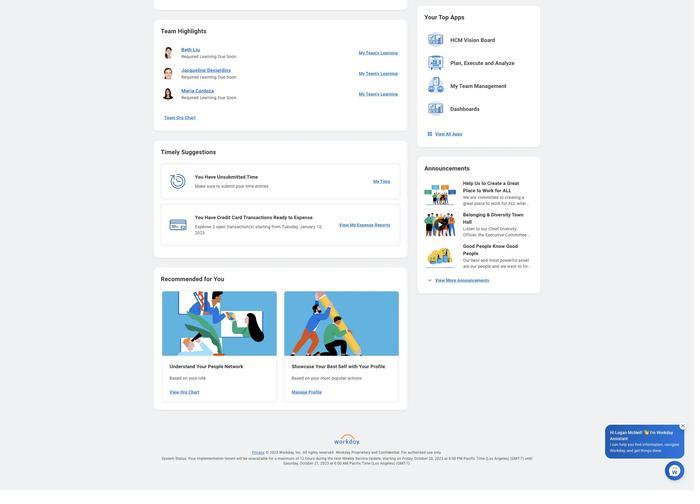 Task type: vqa. For each thing, say whether or not it's contained in the screenshot.
close environment banner "IMAGE"
no



Task type: locate. For each thing, give the bounding box(es) containing it.
soon for liu
[[227, 54, 237, 59]]

3 my team's learning button from the top
[[357, 88, 401, 100]]

1 vertical spatial team's
[[366, 71, 380, 76]]

1 horizontal spatial (gmt-
[[511, 457, 521, 461]]

liu
[[193, 47, 200, 53]]

workday, down can
[[611, 449, 626, 453]]

all up creating
[[503, 188, 512, 194]]

0 vertical spatial apps
[[451, 14, 465, 21]]

0 vertical spatial have
[[205, 174, 216, 180]]

chart inside recommended for you list
[[189, 390, 200, 395]]

starting
[[256, 225, 271, 229], [383, 457, 396, 461]]

soon for cardoza
[[227, 95, 237, 100]]

1 vertical spatial have
[[205, 215, 216, 221]]

chart down based on your role
[[189, 390, 200, 395]]

due down the "desjardins"
[[218, 75, 226, 80]]

pacific right pm
[[464, 457, 476, 461]]

view right 10,
[[340, 223, 349, 228]]

apps down dashboards at the right top of the page
[[453, 132, 463, 136]]

0 vertical spatial (los
[[486, 457, 494, 461]]

1 horizontal spatial expense
[[294, 215, 313, 221]]

from
[[272, 225, 281, 229]]

(los right pm
[[486, 457, 494, 461]]

workday, inside the hi logan mcneil! 👋 i'm workday assistant i can help you find information, navigate workday, and get things done.
[[611, 449, 626, 453]]

2 based from the left
[[292, 376, 304, 381]]

profile right manage
[[309, 390, 322, 395]]

6:00 down next
[[335, 462, 342, 466]]

belonging & diversity town hall listen to our chief diversity officer, the executive committee …
[[464, 212, 531, 238]]

0 vertical spatial …
[[527, 201, 530, 206]]

1 vertical spatial are
[[464, 264, 470, 269]]

wher
[[517, 201, 527, 206]]

management
[[475, 83, 507, 89]]

2 vertical spatial required
[[182, 95, 199, 100]]

learning
[[381, 51, 398, 55], [200, 54, 217, 59], [381, 71, 398, 76], [200, 75, 217, 80], [381, 92, 398, 97], [200, 95, 217, 100]]

showcase your best self with your profile
[[292, 364, 386, 370]]

0 vertical spatial all
[[447, 132, 452, 136]]

1 vertical spatial my team's learning
[[359, 71, 398, 76]]

soon
[[227, 54, 237, 59], [227, 75, 237, 80], [227, 95, 237, 100]]

plan, execute and analyze
[[451, 60, 515, 66]]

3 required from the top
[[182, 95, 199, 100]]

expense left reports
[[357, 223, 374, 228]]

view for view my expense reports
[[340, 223, 349, 228]]

pacific down service
[[350, 462, 362, 466]]

apps inside view all apps button
[[453, 132, 463, 136]]

0 horizontal spatial are
[[464, 264, 470, 269]]

team's for liu
[[366, 51, 380, 55]]

1 vertical spatial due
[[218, 75, 226, 80]]

3 soon from the top
[[227, 95, 237, 100]]

7)
[[521, 457, 525, 461]]

0 horizontal spatial workday,
[[280, 451, 295, 455]]

october
[[415, 457, 428, 461], [300, 462, 314, 466]]

great
[[508, 181, 520, 186]]

view my expense reports button
[[337, 219, 393, 231]]

12
[[300, 457, 305, 461]]

0 vertical spatial my team's learning
[[359, 51, 398, 55]]

most down 'best' at the left bottom
[[321, 376, 331, 381]]

0 horizontal spatial good
[[464, 244, 475, 249]]

good
[[464, 244, 475, 249], [507, 244, 518, 249]]

2 horizontal spatial expense
[[357, 223, 374, 228]]

are down our
[[464, 264, 470, 269]]

due
[[218, 54, 226, 59], [218, 75, 226, 80], [218, 95, 226, 100]]

1 have from the top
[[205, 174, 216, 180]]

a left great
[[504, 181, 506, 186]]

workday, inside privacy © 2023 workday, inc. all rights reserved. workday proprietary and confidential. for authorized use only. system status: your implementation tenant will be unavailable for a maximum of 12 hours during the next weekly service update; starting on friday, october 20, 2023 at 6:00 pm pacific time (los angeles) (gmt-7) until saturday, october 21, 2023 at 6:00 am pacific time (los angeles) (gmt-7).
[[280, 451, 295, 455]]

at left pm
[[445, 457, 448, 461]]

workday, up maximum
[[280, 451, 295, 455]]

0 horizontal spatial pacific
[[350, 462, 362, 466]]

to inside belonging & diversity town hall listen to our chief diversity officer, the executive committee …
[[477, 227, 481, 232]]

place
[[464, 188, 476, 194]]

tuesday,
[[282, 225, 299, 229]]

1 vertical spatial required
[[182, 75, 199, 80]]

information,
[[643, 443, 664, 447]]

1 horizontal spatial are
[[471, 195, 477, 200]]

1 vertical spatial angeles)
[[381, 462, 396, 466]]

0 vertical spatial angeles)
[[495, 457, 510, 461]]

town
[[512, 212, 524, 218]]

time
[[247, 174, 258, 180], [381, 179, 391, 184], [477, 457, 485, 461], [363, 462, 371, 466]]

dashboards
[[451, 106, 480, 112]]

view right nbox icon
[[436, 132, 445, 136]]

0 vertical spatial announcements
[[425, 165, 470, 172]]

1 horizontal spatial starting
[[383, 457, 396, 461]]

2 due from the top
[[218, 75, 226, 80]]

0 vertical spatial most
[[490, 258, 500, 263]]

for
[[402, 451, 407, 455]]

team org chart
[[165, 115, 196, 120]]

help
[[620, 443, 628, 447]]

your up manage profile button
[[311, 376, 320, 381]]

1 vertical spatial workday
[[336, 451, 351, 455]]

0 horizontal spatial most
[[321, 376, 331, 381]]

1 vertical spatial announcements
[[458, 278, 490, 283]]

angeles) left 7) on the right bottom
[[495, 457, 510, 461]]

1 vertical spatial (los
[[372, 462, 380, 466]]

1 horizontal spatial the
[[479, 233, 485, 238]]

2023
[[195, 231, 205, 235], [270, 451, 279, 455], [435, 457, 444, 461], [321, 462, 329, 466]]

1 due from the top
[[218, 54, 226, 59]]

have up 3
[[205, 215, 216, 221]]

1 horizontal spatial our
[[482, 227, 488, 232]]

diversity up 'committee'
[[501, 227, 517, 232]]

announcements up "help"
[[425, 165, 470, 172]]

0 vertical spatial 6:00
[[449, 457, 457, 461]]

most up people
[[490, 258, 500, 263]]

expense left 3
[[195, 225, 212, 229]]

open
[[216, 225, 226, 229]]

am
[[343, 462, 349, 466]]

1 vertical spatial my team's learning button
[[357, 67, 401, 80]]

0 vertical spatial chart
[[185, 115, 196, 120]]

your left top
[[425, 14, 438, 21]]

1 vertical spatial most
[[321, 376, 331, 381]]

0 vertical spatial org
[[177, 115, 184, 120]]

team for team org chart
[[165, 115, 176, 120]]

1 horizontal spatial on
[[305, 376, 310, 381]]

1 vertical spatial october
[[300, 462, 314, 466]]

dashboards button
[[426, 98, 534, 120]]

starting down confidential.
[[383, 457, 396, 461]]

👋
[[644, 431, 650, 436]]

1 vertical spatial …
[[528, 233, 531, 238]]

a inside privacy © 2023 workday, inc. all rights reserved. workday proprietary and confidential. for authorized use only. system status: your implementation tenant will be unavailable for a maximum of 12 hours during the next weekly service update; starting on friday, october 20, 2023 at 6:00 pm pacific time (los angeles) (gmt-7) until saturday, october 21, 2023 at 6:00 am pacific time (los angeles) (gmt-7).
[[275, 457, 277, 461]]

and left we
[[493, 264, 500, 269]]

on down understand
[[183, 376, 188, 381]]

have for credit
[[205, 215, 216, 221]]

the right officer,
[[479, 233, 485, 238]]

(gmt- down friday,
[[397, 462, 407, 466]]

required down jacqueline
[[182, 75, 199, 80]]

0 horizontal spatial angeles)
[[381, 462, 396, 466]]

your left 'best' at the left bottom
[[316, 364, 326, 370]]

our inside good people know good people our best and most powerful asset are our people and we want to hir …
[[471, 264, 477, 269]]

1 vertical spatial apps
[[453, 132, 463, 136]]

recommended
[[161, 276, 203, 283]]

0 vertical spatial people
[[477, 244, 492, 249]]

my
[[359, 51, 365, 55], [359, 71, 365, 76], [451, 83, 458, 89], [359, 92, 365, 97], [374, 179, 380, 184], [350, 223, 356, 228]]

org down maria
[[177, 115, 184, 120]]

2 vertical spatial you
[[214, 276, 225, 283]]

view inside recommended for you list
[[170, 390, 179, 395]]

team org chart button
[[162, 112, 198, 124]]

we
[[464, 195, 470, 200]]

on down showcase
[[305, 376, 310, 381]]

1 based from the left
[[170, 376, 182, 381]]

have for unsubmitted
[[205, 174, 216, 180]]

soon inside maria cardoza required learning due soon
[[227, 95, 237, 100]]

due inside jacqueline desjardins required learning due soon
[[218, 75, 226, 80]]

our inside belonging & diversity town hall listen to our chief diversity officer, the executive committee …
[[482, 227, 488, 232]]

2 vertical spatial team
[[165, 115, 176, 120]]

2 horizontal spatial your
[[311, 376, 320, 381]]

0 horizontal spatial (los
[[372, 462, 380, 466]]

and down you
[[627, 449, 634, 453]]

view more announcements
[[436, 278, 490, 283]]

0 vertical spatial the
[[479, 233, 485, 238]]

weekly
[[343, 457, 355, 461]]

diversity down work
[[492, 212, 511, 218]]

team for team highlights
[[161, 28, 177, 35]]

required down beth liu button
[[182, 54, 199, 59]]

to right listen
[[477, 227, 481, 232]]

required inside maria cardoza required learning due soon
[[182, 95, 199, 100]]

our down 'best'
[[471, 264, 477, 269]]

0 horizontal spatial based
[[170, 376, 182, 381]]

1 vertical spatial diversity
[[501, 227, 517, 232]]

workday right i'm
[[657, 431, 674, 436]]

apps right top
[[451, 14, 465, 21]]

required inside jacqueline desjardins required learning due soon
[[182, 75, 199, 80]]

my team's learning
[[359, 51, 398, 55], [359, 71, 398, 76], [359, 92, 398, 97]]

1 horizontal spatial a
[[504, 181, 506, 186]]

our
[[464, 258, 471, 263]]

understand your people network
[[170, 364, 243, 370]]

2 soon from the top
[[227, 75, 237, 80]]

and up update;
[[372, 451, 378, 455]]

and inside privacy © 2023 workday, inc. all rights reserved. workday proprietary and confidential. for authorized use only. system status: your implementation tenant will be unavailable for a maximum of 12 hours during the next weekly service update; starting on friday, october 20, 2023 at 6:00 pm pacific time (los angeles) (gmt-7) until saturday, october 21, 2023 at 6:00 am pacific time (los angeles) (gmt-7).
[[372, 451, 378, 455]]

required down maria
[[182, 95, 199, 100]]

based on your role
[[170, 376, 206, 381]]

due inside beth liu required learning due soon
[[218, 54, 226, 59]]

0 horizontal spatial starting
[[256, 225, 271, 229]]

required inside beth liu required learning due soon
[[182, 54, 199, 59]]

due down jacqueline desjardins required learning due soon at the top left of the page
[[218, 95, 226, 100]]

1 horizontal spatial angeles)
[[495, 457, 510, 461]]

maria
[[182, 88, 194, 94]]

on for understand
[[183, 376, 188, 381]]

3 due from the top
[[218, 95, 226, 100]]

most
[[490, 258, 500, 263], [321, 376, 331, 381]]

people up our
[[464, 251, 479, 257]]

status:
[[176, 457, 187, 461]]

the inside privacy © 2023 workday, inc. all rights reserved. workday proprietary and confidential. for authorized use only. system status: your implementation tenant will be unavailable for a maximum of 12 hours during the next weekly service update; starting on friday, october 20, 2023 at 6:00 pm pacific time (los angeles) (gmt-7) until saturday, october 21, 2023 at 6:00 am pacific time (los angeles) (gmt-7).
[[328, 457, 333, 461]]

have up the sure
[[205, 174, 216, 180]]

starting inside expense 3 open transaction(s) starting from tuesday, january 10, 2023
[[256, 225, 271, 229]]

2 my team's learning button from the top
[[357, 67, 401, 80]]

soon inside beth liu required learning due soon
[[227, 54, 237, 59]]

for down ©
[[269, 457, 274, 461]]

of
[[296, 457, 299, 461]]

people left network
[[208, 364, 224, 370]]

angeles) down confidential.
[[381, 462, 396, 466]]

due inside maria cardoza required learning due soon
[[218, 95, 226, 100]]

at down reserved.
[[330, 462, 334, 466]]

all right nbox icon
[[447, 132, 452, 136]]

0 vertical spatial due
[[218, 54, 226, 59]]

team highlights list
[[161, 43, 401, 104]]

… inside good people know good people our best and most powerful asset are our people and we want to hir …
[[528, 264, 531, 269]]

to down committed
[[487, 201, 490, 206]]

1 my team's learning from the top
[[359, 51, 398, 55]]

get
[[635, 449, 641, 453]]

1 horizontal spatial workday,
[[611, 449, 626, 453]]

starting inside privacy © 2023 workday, inc. all rights reserved. workday proprietary and confidential. for authorized use only. system status: your implementation tenant will be unavailable for a maximum of 12 hours during the next weekly service update; starting on friday, october 20, 2023 at 6:00 pm pacific time (los angeles) (gmt-7) until saturday, october 21, 2023 at 6:00 am pacific time (los angeles) (gmt-7).
[[383, 457, 396, 461]]

card
[[232, 215, 242, 221]]

jacqueline desjardins required learning due soon
[[182, 67, 237, 80]]

6:00 left pm
[[449, 457, 457, 461]]

org down based on your role
[[181, 390, 188, 395]]

based down showcase
[[292, 376, 304, 381]]

most inside recommended for you list
[[321, 376, 331, 381]]

your left time
[[236, 184, 245, 189]]

0 vertical spatial at
[[445, 457, 448, 461]]

announcements down people
[[458, 278, 490, 283]]

for right the recommended
[[204, 276, 212, 283]]

committed
[[478, 195, 499, 200]]

for right work
[[502, 201, 508, 206]]

to up work
[[500, 195, 504, 200]]

manage profile
[[292, 390, 322, 395]]

0 vertical spatial our
[[482, 227, 488, 232]]

view right 'chevron down small' icon
[[436, 278, 445, 283]]

all down creating
[[509, 201, 516, 206]]

people left know
[[477, 244, 492, 249]]

(gmt- left the until
[[511, 457, 521, 461]]

for
[[496, 188, 502, 194], [502, 201, 508, 206], [204, 276, 212, 283], [269, 457, 274, 461]]

3 team's from the top
[[366, 92, 380, 97]]

you have unsubmitted time
[[195, 174, 258, 180]]

0 vertical spatial starting
[[256, 225, 271, 229]]

1 horizontal spatial based
[[292, 376, 304, 381]]

2 required from the top
[[182, 75, 199, 80]]

2 vertical spatial people
[[208, 364, 224, 370]]

0 horizontal spatial our
[[471, 264, 477, 269]]

0 horizontal spatial on
[[183, 376, 188, 381]]

0 vertical spatial required
[[182, 54, 199, 59]]

good down 'committee'
[[507, 244, 518, 249]]

chart down maria
[[185, 115, 196, 120]]

2 vertical spatial …
[[528, 264, 531, 269]]

2 vertical spatial soon
[[227, 95, 237, 100]]

2 horizontal spatial a
[[522, 195, 525, 200]]

your right the status: on the left
[[188, 457, 196, 461]]

for down "create" at the top right of page
[[496, 188, 502, 194]]

and up people
[[481, 258, 489, 263]]

1 good from the left
[[464, 244, 475, 249]]

angeles)
[[495, 457, 510, 461], [381, 462, 396, 466]]

1 vertical spatial a
[[522, 195, 525, 200]]

1 horizontal spatial all
[[447, 132, 452, 136]]

our left chief
[[482, 227, 488, 232]]

your left role
[[189, 376, 198, 381]]

(los down update;
[[372, 462, 380, 466]]

submit
[[222, 184, 235, 189]]

starting down transactions
[[256, 225, 271, 229]]

due up the "desjardins"
[[218, 54, 226, 59]]

work
[[492, 201, 501, 206]]

0 horizontal spatial a
[[275, 457, 277, 461]]

due for maria cardoza
[[218, 95, 226, 100]]

my team's learning button for liu
[[357, 47, 401, 59]]

1 vertical spatial our
[[471, 264, 477, 269]]

on left friday,
[[397, 457, 402, 461]]

1 vertical spatial 6:00
[[335, 462, 342, 466]]

expense up january
[[294, 215, 313, 221]]

announcements
[[425, 165, 470, 172], [458, 278, 490, 283]]

1 vertical spatial soon
[[227, 75, 237, 80]]

footer
[[144, 432, 551, 490]]

view down based on your role
[[170, 390, 179, 395]]

1 horizontal spatial most
[[490, 258, 500, 263]]

based
[[170, 376, 182, 381], [292, 376, 304, 381]]

1 required from the top
[[182, 54, 199, 59]]

i
[[611, 443, 612, 447]]

1 horizontal spatial pacific
[[464, 457, 476, 461]]

announcements element
[[425, 180, 534, 270]]

0 vertical spatial workday
[[657, 431, 674, 436]]

0 vertical spatial my team's learning button
[[357, 47, 401, 59]]

workday up the weekly
[[336, 451, 351, 455]]

2 vertical spatial a
[[275, 457, 277, 461]]

october down hours
[[300, 462, 314, 466]]

hi
[[611, 431, 615, 436]]

the
[[479, 233, 485, 238], [328, 457, 333, 461]]

transaction(s)
[[227, 225, 254, 229]]

plan, execute and analyze button
[[426, 52, 534, 74]]

view for view all apps
[[436, 132, 445, 136]]

2 vertical spatial my team's learning button
[[357, 88, 401, 100]]

a up wher
[[522, 195, 525, 200]]

us
[[475, 181, 481, 186]]

beth
[[182, 47, 192, 53]]

2 vertical spatial my team's learning
[[359, 92, 398, 97]]

required for beth
[[182, 54, 199, 59]]

announcements inside button
[[458, 278, 490, 283]]

soon inside jacqueline desjardins required learning due soon
[[227, 75, 237, 80]]

good down officer,
[[464, 244, 475, 249]]

0 horizontal spatial all
[[303, 451, 308, 455]]

1 team's from the top
[[366, 51, 380, 55]]

october down authorized
[[415, 457, 428, 461]]

2 my team's learning from the top
[[359, 71, 398, 76]]

your right with
[[359, 364, 370, 370]]

2 have from the top
[[205, 215, 216, 221]]

0 vertical spatial team's
[[366, 51, 380, 55]]

1 my team's learning button from the top
[[357, 47, 401, 59]]

0 horizontal spatial october
[[300, 462, 314, 466]]

0 vertical spatial soon
[[227, 54, 237, 59]]

privacy link
[[252, 451, 266, 455]]

good people know good people our best and most powerful asset are our people and we want to hir …
[[464, 244, 531, 269]]

to left hir
[[518, 264, 522, 269]]

are right we
[[471, 195, 477, 200]]

best
[[472, 258, 480, 263]]

my team's learning for cardoza
[[359, 92, 398, 97]]

3 my team's learning from the top
[[359, 92, 398, 97]]

authorized
[[408, 451, 426, 455]]

(los
[[486, 457, 494, 461], [372, 462, 380, 466]]

1 vertical spatial the
[[328, 457, 333, 461]]

all right the inc.
[[303, 451, 308, 455]]

1 vertical spatial all
[[509, 201, 516, 206]]

view
[[436, 132, 445, 136], [340, 223, 349, 228], [436, 278, 445, 283], [170, 390, 179, 395]]

org for team
[[177, 115, 184, 120]]

and left "analyze"
[[485, 60, 494, 66]]

based down understand
[[170, 376, 182, 381]]

are
[[471, 195, 477, 200], [464, 264, 470, 269]]

our
[[482, 227, 488, 232], [471, 264, 477, 269]]

the down reserved.
[[328, 457, 333, 461]]

my time button
[[371, 176, 393, 188]]

your inside privacy © 2023 workday, inc. all rights reserved. workday proprietary and confidential. for authorized use only. system status: your implementation tenant will be unavailable for a maximum of 12 hours during the next weekly service update; starting on friday, october 20, 2023 at 6:00 pm pacific time (los angeles) (gmt-7) until saturday, october 21, 2023 at 6:00 am pacific time (los angeles) (gmt-7).
[[188, 457, 196, 461]]

org inside recommended for you list
[[181, 390, 188, 395]]

until
[[526, 457, 533, 461]]

most inside good people know good people our best and most powerful asset are our people and we want to hir …
[[490, 258, 500, 263]]

a left maximum
[[275, 457, 277, 461]]

0 horizontal spatial profile
[[309, 390, 322, 395]]

1 vertical spatial all
[[303, 451, 308, 455]]

1 soon from the top
[[227, 54, 237, 59]]

7).
[[407, 462, 411, 466]]

2 team's from the top
[[366, 71, 380, 76]]

2 horizontal spatial on
[[397, 457, 402, 461]]

profile right with
[[371, 364, 386, 370]]

2 vertical spatial due
[[218, 95, 226, 100]]

my team's learning button for desjardins
[[357, 67, 401, 80]]

1 horizontal spatial good
[[507, 244, 518, 249]]



Task type: describe. For each thing, give the bounding box(es) containing it.
and inside the hi logan mcneil! 👋 i'm workday assistant i can help you find information, navigate workday, and get things done.
[[627, 449, 634, 453]]

view for view more announcements
[[436, 278, 445, 283]]

learning inside maria cardoza required learning due soon
[[200, 95, 217, 100]]

3
[[213, 225, 215, 229]]

maximum
[[278, 457, 295, 461]]

know
[[493, 244, 506, 249]]

to inside good people know good people our best and most powerful asset are our people and we want to hir …
[[518, 264, 522, 269]]

view all apps button
[[425, 128, 467, 140]]

use
[[427, 451, 433, 455]]

0 horizontal spatial 6:00
[[335, 462, 342, 466]]

1 vertical spatial at
[[330, 462, 334, 466]]

your for understand your people network
[[189, 376, 198, 381]]

people
[[478, 264, 492, 269]]

the inside belonging & diversity town hall listen to our chief diversity officer, the executive committee …
[[479, 233, 485, 238]]

… inside belonging & diversity town hall listen to our chief diversity officer, the executive committee …
[[528, 233, 531, 238]]

&
[[487, 212, 491, 218]]

0 vertical spatial diversity
[[492, 212, 511, 218]]

are inside help us to create a great place to work for all we are committed to creating a great place to work for all wher …
[[471, 195, 477, 200]]

1 vertical spatial pacific
[[350, 462, 362, 466]]

implementation
[[197, 457, 224, 461]]

desjardins
[[207, 67, 231, 73]]

0 horizontal spatial (gmt-
[[397, 462, 407, 466]]

for inside privacy © 2023 workday, inc. all rights reserved. workday proprietary and confidential. for authorized use only. system status: your implementation tenant will be unavailable for a maximum of 12 hours during the next weekly service update; starting on friday, october 20, 2023 at 6:00 pm pacific time (los angeles) (gmt-7) until saturday, october 21, 2023 at 6:00 am pacific time (los angeles) (gmt-7).
[[269, 457, 274, 461]]

1 horizontal spatial 6:00
[[449, 457, 457, 461]]

media play image
[[437, 221, 444, 229]]

my team's learning for desjardins
[[359, 71, 398, 76]]

view my expense reports
[[340, 223, 391, 228]]

on inside privacy © 2023 workday, inc. all rights reserved. workday proprietary and confidential. for authorized use only. system status: your implementation tenant will be unavailable for a maximum of 12 hours during the next weekly service update; starting on friday, october 20, 2023 at 6:00 pm pacific time (los angeles) (gmt-7) until saturday, october 21, 2023 at 6:00 am pacific time (los angeles) (gmt-7).
[[397, 457, 402, 461]]

help us to create a great place to work for all we are committed to creating a great place to work for all wher …
[[464, 181, 530, 206]]

due for jacqueline desjardins
[[218, 75, 226, 80]]

my inside button
[[374, 179, 380, 184]]

role
[[199, 376, 206, 381]]

ready
[[274, 215, 287, 221]]

unsubmitted
[[217, 174, 246, 180]]

learning inside jacqueline desjardins required learning due soon
[[200, 75, 217, 80]]

2023 inside expense 3 open transaction(s) starting from tuesday, january 10, 2023
[[195, 231, 205, 235]]

maria cardoza required learning due soon
[[182, 88, 237, 100]]

chart for view org chart
[[189, 390, 200, 395]]

next
[[334, 457, 342, 461]]

confidential.
[[379, 451, 401, 455]]

all inside view all apps button
[[447, 132, 452, 136]]

you
[[629, 443, 635, 447]]

org for view
[[181, 390, 188, 395]]

cardoza
[[196, 88, 214, 94]]

to right the sure
[[217, 184, 220, 189]]

done.
[[653, 449, 663, 453]]

learning inside beth liu required learning due soon
[[200, 54, 217, 59]]

time inside button
[[381, 179, 391, 184]]

10,
[[317, 225, 323, 229]]

workday inside privacy © 2023 workday, inc. all rights reserved. workday proprietary and confidential. for authorized use only. system status: your implementation tenant will be unavailable for a maximum of 12 hours during the next weekly service update; starting on friday, october 20, 2023 at 6:00 pm pacific time (los angeles) (gmt-7) until saturday, october 21, 2023 at 6:00 am pacific time (los angeles) (gmt-7).
[[336, 451, 351, 455]]

hir
[[523, 264, 528, 269]]

you have credit card transactions ready to expense
[[195, 215, 313, 221]]

profile inside button
[[309, 390, 322, 395]]

timely suggestions
[[161, 149, 216, 156]]

required for jacqueline
[[182, 75, 199, 80]]

suggestions
[[182, 149, 216, 156]]

timely
[[161, 149, 180, 156]]

0 vertical spatial all
[[503, 188, 512, 194]]

apps for your top apps
[[451, 14, 465, 21]]

workday assistant region
[[606, 423, 688, 481]]

based for showcase your best self with your profile
[[292, 376, 304, 381]]

with
[[349, 364, 358, 370]]

execute
[[465, 60, 484, 66]]

best
[[327, 364, 337, 370]]

2 good from the left
[[507, 244, 518, 249]]

1 vertical spatial team
[[460, 83, 473, 89]]

expense inside expense 3 open transaction(s) starting from tuesday, january 10, 2023
[[195, 225, 212, 229]]

expense inside button
[[357, 223, 374, 228]]

time
[[246, 184, 254, 189]]

my team's learning for liu
[[359, 51, 398, 55]]

you for you have unsubmitted time
[[195, 174, 204, 180]]

view org chart button
[[167, 386, 202, 398]]

highlights
[[178, 28, 207, 35]]

you for you have credit card transactions ready to expense
[[195, 215, 204, 221]]

1 vertical spatial people
[[464, 251, 479, 257]]

hcm
[[451, 37, 463, 43]]

to down us
[[477, 188, 482, 194]]

plan,
[[451, 60, 463, 66]]

board
[[481, 37, 496, 43]]

unavailable
[[249, 457, 268, 461]]

to right us
[[482, 181, 487, 186]]

1 horizontal spatial october
[[415, 457, 428, 461]]

we
[[501, 264, 507, 269]]

system
[[162, 457, 175, 461]]

more
[[447, 278, 457, 283]]

©
[[266, 451, 269, 455]]

create
[[488, 181, 503, 186]]

saturday,
[[284, 462, 299, 466]]

team's for cardoza
[[366, 92, 380, 97]]

manage
[[292, 390, 308, 395]]

recommended for you
[[161, 276, 225, 283]]

20,
[[429, 457, 434, 461]]

all inside privacy © 2023 workday, inc. all rights reserved. workday proprietary and confidential. for authorized use only. system status: your implementation tenant will be unavailable for a maximum of 12 hours during the next weekly service update; starting on friday, october 20, 2023 at 6:00 pm pacific time (los angeles) (gmt-7) until saturday, october 21, 2023 at 6:00 am pacific time (los angeles) (gmt-7).
[[303, 451, 308, 455]]

… inside help us to create a great place to work for all we are committed to creating a great place to work for all wher …
[[527, 201, 530, 206]]

team's for desjardins
[[366, 71, 380, 76]]

transactions
[[244, 215, 272, 221]]

your top apps
[[425, 14, 465, 21]]

0 vertical spatial profile
[[371, 364, 386, 370]]

based on your most popular actions
[[292, 376, 362, 381]]

my time
[[374, 179, 391, 184]]

nbox image
[[427, 131, 433, 137]]

powerful
[[501, 258, 518, 263]]

based for understand your people network
[[170, 376, 182, 381]]

1 horizontal spatial your
[[236, 184, 245, 189]]

required for maria
[[182, 95, 199, 100]]

footer containing privacy © 2023 workday, inc. all rights reserved. workday proprietary and confidential. for authorized use only. system status: your implementation tenant will be unavailable for a maximum of 12 hours during the next weekly service update; starting on friday, october 20, 2023 at 6:00 pm pacific time (los angeles) (gmt-7) until saturday, october 21, 2023 at 6:00 am pacific time (los angeles) (gmt-7).
[[144, 432, 551, 490]]

expense 3 open transaction(s) starting from tuesday, january 10, 2023
[[195, 225, 323, 235]]

my team's learning button for cardoza
[[357, 88, 401, 100]]

recommended for you list
[[159, 291, 403, 403]]

things
[[642, 449, 652, 453]]

view org chart
[[170, 390, 200, 395]]

make sure to submit your time entries
[[195, 184, 269, 189]]

network
[[225, 364, 243, 370]]

self
[[339, 364, 348, 370]]

beth liu button
[[179, 46, 202, 54]]

view for view org chart
[[170, 390, 179, 395]]

1 horizontal spatial (los
[[486, 457, 494, 461]]

jacqueline
[[182, 67, 206, 73]]

workday inside the hi logan mcneil! 👋 i'm workday assistant i can help you find information, navigate workday, and get things done.
[[657, 431, 674, 436]]

pm
[[458, 457, 463, 461]]

my team management
[[451, 83, 507, 89]]

navigate
[[665, 443, 680, 447]]

i'm
[[651, 431, 656, 436]]

hcm vision board button
[[426, 29, 534, 51]]

understand
[[170, 364, 195, 370]]

will
[[237, 457, 243, 461]]

sure
[[207, 184, 215, 189]]

1 horizontal spatial at
[[445, 457, 448, 461]]

are inside good people know good people our best and most powerful asset are our people and we want to hir …
[[464, 264, 470, 269]]

and inside button
[[485, 60, 494, 66]]

update;
[[369, 457, 382, 461]]

friday,
[[403, 457, 414, 461]]

x image
[[682, 424, 686, 429]]

maria cardoza button
[[179, 87, 217, 95]]

your for showcase your best self with your profile
[[311, 376, 320, 381]]

service
[[356, 457, 368, 461]]

to up tuesday,
[[289, 215, 293, 221]]

people inside recommended for you list
[[208, 364, 224, 370]]

want
[[508, 264, 517, 269]]

on for showcase
[[305, 376, 310, 381]]

place
[[475, 201, 485, 206]]

tenant
[[225, 457, 236, 461]]

chart for team org chart
[[185, 115, 196, 120]]

your up role
[[197, 364, 207, 370]]

chevron down small image
[[427, 278, 433, 284]]

apps for view all apps
[[453, 132, 463, 136]]

creating
[[505, 195, 521, 200]]

soon for desjardins
[[227, 75, 237, 80]]

due for beth liu
[[218, 54, 226, 59]]

mcneil!
[[629, 431, 643, 436]]



